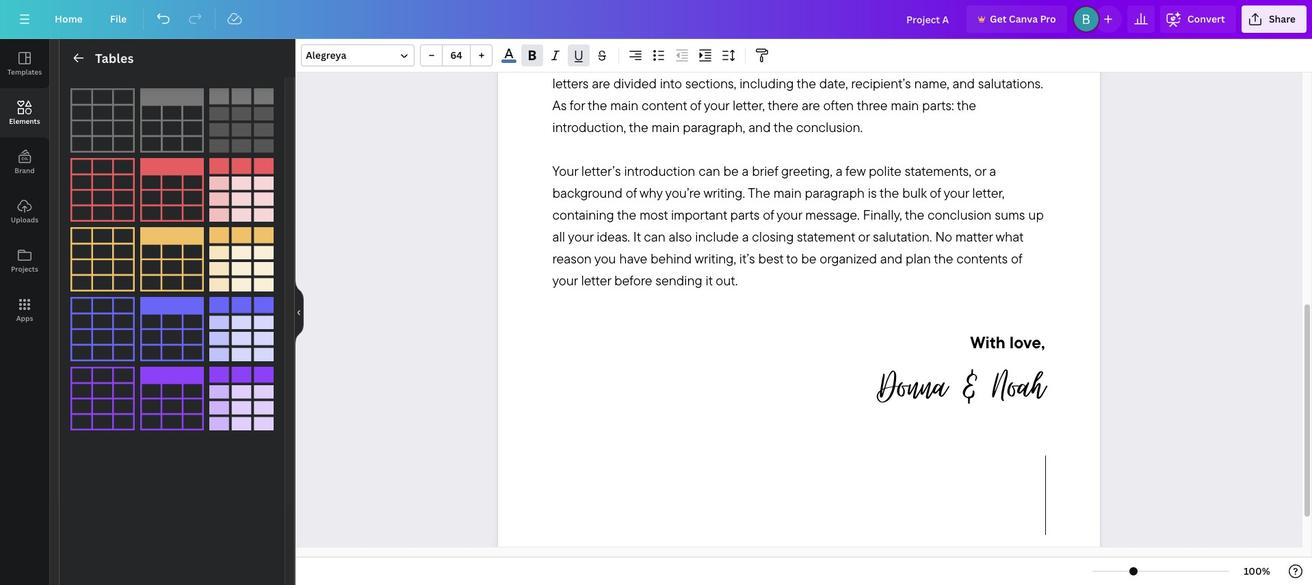 Task type: vqa. For each thing, say whether or not it's contained in the screenshot.
"Home" at top
yes



Task type: describe. For each thing, give the bounding box(es) containing it.
conclusion
[[928, 206, 992, 223]]

0 vertical spatial are
[[592, 75, 610, 92]]

conclusion.
[[797, 119, 863, 136]]

letter inside if you're thinking of writing a letter yourself, make your intentions clear from the start. you can be fun and creative or straightforward, depending on your needs. most letters are divided into sections, including the date, recipient's name, and salutations. as for the main content of your letter, there are often three main parts: the introduction, the main paragraph, and the conclusion.
[[717, 31, 747, 48]]

you
[[595, 250, 616, 267]]

projects button
[[0, 236, 49, 285]]

from
[[956, 31, 982, 48]]

writing
[[665, 31, 704, 48]]

thinking
[[601, 31, 648, 48]]

content
[[642, 97, 687, 114]]

#3b75c2 image
[[502, 60, 517, 63]]

if you're thinking of writing a letter yourself, make your intentions clear from the start. you can be fun and creative or straightforward, depending on your needs. most letters are divided into sections, including the date, recipient's name, and salutations. as for the main content of your letter, there are often three main parts: the introduction, the main paragraph, and the conclusion.
[[553, 31, 1047, 136]]

the down the get
[[985, 31, 1005, 48]]

parts:
[[923, 97, 955, 114]]

letter's
[[582, 162, 621, 180]]

share
[[1270, 12, 1296, 25]]

yourself,
[[750, 31, 798, 48]]

elements button
[[0, 88, 49, 138]]

a down parts
[[742, 228, 749, 245]]

the left date,
[[797, 75, 817, 92]]

the down there
[[774, 119, 793, 136]]

your up the depending
[[835, 31, 861, 48]]

also
[[669, 228, 692, 245]]

share button
[[1242, 5, 1307, 33]]

donna
[[878, 359, 947, 415]]

intentions
[[864, 31, 921, 48]]

important
[[671, 206, 727, 223]]

2 vertical spatial or
[[859, 228, 870, 245]]

it
[[706, 272, 713, 289]]

closing
[[752, 228, 794, 245]]

up
[[1029, 206, 1044, 223]]

of left writing
[[651, 31, 662, 48]]

canva
[[1009, 12, 1038, 25]]

convert
[[1188, 12, 1226, 25]]

for
[[570, 97, 585, 114]]

1 horizontal spatial can
[[644, 228, 666, 245]]

you
[[553, 53, 574, 70]]

bulk
[[903, 184, 927, 201]]

your down reason
[[553, 272, 578, 289]]

you're inside your letter's introduction can be a brief greeting, a few polite statements, or a background of why you're writing. the main paragraph is the bulk of your letter, containing the most important parts of your message. finally, the conclusion sums up all your ideas. it can also include a closing statement or salutation. no matter what reason you have behind writing, it's best to be organized and plan the contents of your letter before sending it out.
[[666, 184, 701, 201]]

1 horizontal spatial be
[[724, 162, 739, 180]]

writing,
[[695, 250, 737, 267]]

a left few
[[836, 162, 843, 180]]

and right the fun
[[643, 53, 665, 70]]

if
[[553, 31, 560, 48]]

pro
[[1041, 12, 1057, 25]]

and down there
[[749, 119, 771, 136]]

straightforward,
[[733, 53, 823, 70]]

paragraph,
[[683, 119, 746, 136]]

your up conclusion
[[944, 184, 970, 201]]

message.
[[806, 206, 860, 223]]

or inside if you're thinking of writing a letter yourself, make your intentions clear from the start. you can be fun and creative or straightforward, depending on your needs. most letters are divided into sections, including the date, recipient's name, and salutations. as for the main content of your letter, there are often three main parts: the introduction, the main paragraph, and the conclusion.
[[718, 53, 730, 70]]

of down 'what'
[[1012, 250, 1023, 267]]

&
[[961, 359, 980, 415]]

greeting,
[[782, 162, 833, 180]]

often
[[824, 97, 854, 114]]

main inside your letter's introduction can be a brief greeting, a few polite statements, or a background of why you're writing. the main paragraph is the bulk of your letter, containing the most important parts of your message. finally, the conclusion sums up all your ideas. it can also include a closing statement or salutation. no matter what reason you have behind writing, it's best to be organized and plan the contents of your letter before sending it out.
[[774, 184, 802, 201]]

1 vertical spatial can
[[699, 162, 721, 180]]

home link
[[44, 5, 94, 33]]

get canva pro
[[990, 12, 1057, 25]]

projects
[[11, 264, 38, 274]]

what
[[996, 228, 1024, 245]]

be inside if you're thinking of writing a letter yourself, make your intentions clear from the start. you can be fun and creative or straightforward, depending on your needs. most letters are divided into sections, including the date, recipient's name, and salutations. as for the main content of your letter, there are often three main parts: the introduction, the main paragraph, and the conclusion.
[[603, 53, 618, 70]]

brand button
[[0, 138, 49, 187]]

it's
[[740, 250, 755, 267]]

salutations.
[[979, 75, 1044, 92]]

is
[[868, 184, 877, 201]]

the right is
[[880, 184, 899, 201]]

the down content on the top of page
[[629, 119, 649, 136]]

statement
[[797, 228, 855, 245]]

writing.
[[704, 184, 745, 201]]

2 horizontal spatial be
[[802, 250, 817, 267]]

reason
[[553, 250, 592, 267]]

with love, donna & noa h
[[878, 332, 1045, 415]]

you're inside if you're thinking of writing a letter yourself, make your intentions clear from the start. you can be fun and creative or straightforward, depending on your needs. most letters are divided into sections, including the date, recipient's name, and salutations. as for the main content of your letter, there are often three main parts: the introduction, the main paragraph, and the conclusion.
[[563, 31, 598, 48]]

make
[[801, 31, 832, 48]]

apps button
[[0, 285, 49, 335]]

containing
[[553, 206, 614, 223]]

uploads button
[[0, 187, 49, 236]]

apps
[[16, 313, 33, 323]]

parts
[[731, 206, 760, 223]]

your up paragraph,
[[704, 97, 730, 114]]

alegreya button
[[301, 44, 415, 66]]

the right parts:
[[957, 97, 977, 114]]

templates button
[[0, 39, 49, 88]]

the up it
[[617, 206, 637, 223]]

no
[[936, 228, 953, 245]]

statements,
[[905, 162, 972, 180]]



Task type: locate. For each thing, give the bounding box(es) containing it.
0 horizontal spatial you're
[[563, 31, 598, 48]]

letter inside your letter's introduction can be a brief greeting, a few polite statements, or a background of why you're writing. the main paragraph is the bulk of your letter, containing the most important parts of your message. finally, the conclusion sums up all your ideas. it can also include a closing statement or salutation. no matter what reason you have behind writing, it's best to be organized and plan the contents of your letter before sending it out.
[[581, 272, 611, 289]]

1 horizontal spatial you're
[[666, 184, 701, 201]]

the
[[748, 184, 771, 201]]

convert button
[[1161, 5, 1237, 33]]

brief
[[752, 162, 778, 180]]

paragraph
[[805, 184, 865, 201]]

sections,
[[686, 75, 737, 92]]

hide image
[[295, 279, 304, 345]]

why
[[640, 184, 663, 201]]

1 horizontal spatial or
[[859, 228, 870, 245]]

1 vertical spatial are
[[802, 97, 820, 114]]

most
[[640, 206, 668, 223]]

of left why
[[626, 184, 637, 201]]

letters
[[553, 75, 589, 92]]

the down bulk
[[905, 206, 925, 223]]

group
[[420, 44, 493, 66]]

be right the to
[[802, 250, 817, 267]]

before
[[615, 272, 653, 289]]

recipient's
[[852, 75, 912, 92]]

1 vertical spatial you're
[[666, 184, 701, 201]]

start.
[[1008, 31, 1036, 48]]

a inside if you're thinking of writing a letter yourself, make your intentions clear from the start. you can be fun and creative or straightforward, depending on your needs. most letters are divided into sections, including the date, recipient's name, and salutations. as for the main content of your letter, there are often three main parts: the introduction, the main paragraph, and the conclusion.
[[707, 31, 714, 48]]

clear
[[925, 31, 953, 48]]

get
[[990, 12, 1007, 25]]

a left the brief
[[742, 162, 749, 180]]

tables
[[95, 50, 134, 66]]

0 horizontal spatial can
[[578, 53, 599, 70]]

uploads
[[11, 215, 38, 224]]

1 horizontal spatial letter
[[717, 31, 747, 48]]

– – number field
[[447, 49, 466, 62]]

a
[[707, 31, 714, 48], [742, 162, 749, 180], [836, 162, 843, 180], [990, 162, 997, 180], [742, 228, 749, 245]]

be left the fun
[[603, 53, 618, 70]]

your up closing
[[777, 206, 803, 223]]

matter
[[956, 228, 993, 245]]

of down sections,
[[690, 97, 701, 114]]

the down no
[[934, 250, 954, 267]]

1 vertical spatial letter
[[581, 272, 611, 289]]

behind
[[651, 250, 692, 267]]

all
[[553, 228, 565, 245]]

your right 'on'
[[911, 53, 937, 70]]

file
[[110, 12, 127, 25]]

0 vertical spatial can
[[578, 53, 599, 70]]

main
[[611, 97, 639, 114], [891, 97, 919, 114], [652, 119, 680, 136], [774, 184, 802, 201]]

most
[[982, 53, 1011, 70]]

with
[[971, 332, 1006, 353]]

0 vertical spatial you're
[[563, 31, 598, 48]]

0 horizontal spatial or
[[718, 53, 730, 70]]

your right all
[[568, 228, 594, 245]]

you're up important
[[666, 184, 701, 201]]

0 horizontal spatial letter
[[581, 272, 611, 289]]

home
[[55, 12, 83, 25]]

1 vertical spatial letter,
[[973, 184, 1005, 201]]

can up the 'writing.'
[[699, 162, 721, 180]]

date,
[[820, 75, 848, 92]]

and
[[643, 53, 665, 70], [953, 75, 975, 92], [749, 119, 771, 136], [881, 250, 903, 267]]

and inside your letter's introduction can be a brief greeting, a few polite statements, or a background of why you're writing. the main paragraph is the bulk of your letter, containing the most important parts of your message. finally, the conclusion sums up all your ideas. it can also include a closing statement or salutation. no matter what reason you have behind writing, it's best to be organized and plan the contents of your letter before sending it out.
[[881, 250, 903, 267]]

letter down you
[[581, 272, 611, 289]]

or right statements,
[[975, 162, 987, 180]]

templates
[[7, 67, 42, 77]]

can right it
[[644, 228, 666, 245]]

2 horizontal spatial can
[[699, 162, 721, 180]]

100%
[[1244, 565, 1271, 578]]

and down the needs. at the top right
[[953, 75, 975, 92]]

the right for
[[588, 97, 607, 114]]

on
[[893, 53, 908, 70]]

the
[[985, 31, 1005, 48], [797, 75, 817, 92], [588, 97, 607, 114], [957, 97, 977, 114], [629, 119, 649, 136], [774, 119, 793, 136], [880, 184, 899, 201], [617, 206, 637, 223], [905, 206, 925, 223], [934, 250, 954, 267]]

can
[[578, 53, 599, 70], [699, 162, 721, 180], [644, 228, 666, 245]]

Design title text field
[[896, 5, 962, 33]]

file button
[[99, 5, 138, 33]]

1 vertical spatial be
[[724, 162, 739, 180]]

main down the "recipient's"
[[891, 97, 919, 114]]

main menu bar
[[0, 0, 1313, 39]]

your
[[835, 31, 861, 48], [911, 53, 937, 70], [704, 97, 730, 114], [944, 184, 970, 201], [777, 206, 803, 223], [568, 228, 594, 245], [553, 272, 578, 289]]

100% button
[[1235, 561, 1280, 582]]

depending
[[826, 53, 890, 70]]

0 vertical spatial letter
[[717, 31, 747, 48]]

your
[[553, 162, 578, 180]]

1 horizontal spatial letter,
[[973, 184, 1005, 201]]

best
[[759, 250, 784, 267]]

letter, down including at top right
[[733, 97, 765, 114]]

letter
[[717, 31, 747, 48], [581, 272, 611, 289]]

1 horizontal spatial are
[[802, 97, 820, 114]]

0 vertical spatial be
[[603, 53, 618, 70]]

alegreya
[[306, 49, 347, 62]]

love,
[[1010, 332, 1045, 353]]

there
[[768, 97, 799, 114]]

side panel tab list
[[0, 39, 49, 335]]

letter, inside if you're thinking of writing a letter yourself, make your intentions clear from the start. you can be fun and creative or straightforward, depending on your needs. most letters are divided into sections, including the date, recipient's name, and salutations. as for the main content of your letter, there are often three main parts: the introduction, the main paragraph, and the conclusion.
[[733, 97, 765, 114]]

get canva pro button
[[967, 5, 1068, 33]]

needs.
[[940, 53, 979, 70]]

can inside if you're thinking of writing a letter yourself, make your intentions clear from the start. you can be fun and creative or straightforward, depending on your needs. most letters are divided into sections, including the date, recipient's name, and salutations. as for the main content of your letter, there are often three main parts: the introduction, the main paragraph, and the conclusion.
[[578, 53, 599, 70]]

brand
[[15, 166, 35, 175]]

few
[[846, 162, 866, 180]]

are
[[592, 75, 610, 92], [802, 97, 820, 114]]

or up organized
[[859, 228, 870, 245]]

of up closing
[[763, 206, 774, 223]]

name,
[[915, 75, 950, 92]]

are left 'often'
[[802, 97, 820, 114]]

three
[[857, 97, 888, 114]]

have
[[620, 250, 648, 267]]

fun
[[621, 53, 640, 70]]

creative
[[669, 53, 715, 70]]

be up the 'writing.'
[[724, 162, 739, 180]]

introduction,
[[553, 119, 626, 136]]

sending
[[656, 272, 703, 289]]

elements
[[9, 116, 40, 126]]

0 horizontal spatial be
[[603, 53, 618, 70]]

your letter's introduction can be a brief greeting, a few polite statements, or a background of why you're writing. the main paragraph is the bulk of your letter, containing the most important parts of your message. finally, the conclusion sums up all your ideas. it can also include a closing statement or salutation. no matter what reason you have behind writing, it's best to be organized and plan the contents of your letter before sending it out.
[[553, 162, 1048, 289]]

plan
[[906, 250, 931, 267]]

divided
[[614, 75, 657, 92]]

or up sections,
[[718, 53, 730, 70]]

a right writing
[[707, 31, 714, 48]]

out.
[[716, 272, 738, 289]]

0 horizontal spatial are
[[592, 75, 610, 92]]

it
[[634, 228, 641, 245]]

0 vertical spatial or
[[718, 53, 730, 70]]

you're right if
[[563, 31, 598, 48]]

2 vertical spatial can
[[644, 228, 666, 245]]

of right bulk
[[930, 184, 941, 201]]

into
[[660, 75, 682, 92]]

a up sums
[[990, 162, 997, 180]]

main down content on the top of page
[[652, 119, 680, 136]]

contents
[[957, 250, 1008, 267]]

letter, up sums
[[973, 184, 1005, 201]]

2 horizontal spatial or
[[975, 162, 987, 180]]

can right you
[[578, 53, 599, 70]]

0 vertical spatial letter,
[[733, 97, 765, 114]]

letter left yourself,
[[717, 31, 747, 48]]

letter, inside your letter's introduction can be a brief greeting, a few polite statements, or a background of why you're writing. the main paragraph is the bulk of your letter, containing the most important parts of your message. finally, the conclusion sums up all your ideas. it can also include a closing statement or salutation. no matter what reason you have behind writing, it's best to be organized and plan the contents of your letter before sending it out.
[[973, 184, 1005, 201]]

sums
[[995, 206, 1026, 223]]

and down salutation. in the top right of the page
[[881, 250, 903, 267]]

add this table to the canvas image
[[70, 88, 135, 152], [140, 88, 204, 152], [210, 88, 274, 152], [70, 158, 135, 222], [140, 158, 204, 222], [210, 158, 274, 222], [70, 227, 135, 292], [140, 227, 204, 292], [210, 227, 274, 292], [70, 297, 135, 361], [140, 297, 204, 361], [210, 297, 274, 361], [70, 367, 135, 431], [140, 367, 204, 431], [210, 367, 274, 431]]

0 horizontal spatial letter,
[[733, 97, 765, 114]]

main down 'divided'
[[611, 97, 639, 114]]

ideas.
[[597, 228, 630, 245]]

2 vertical spatial be
[[802, 250, 817, 267]]

1 vertical spatial or
[[975, 162, 987, 180]]

are right letters
[[592, 75, 610, 92]]

main right the at top right
[[774, 184, 802, 201]]

finally,
[[863, 206, 903, 223]]

salutation.
[[873, 228, 932, 245]]

h
[[1032, 359, 1045, 415]]

background
[[553, 184, 623, 201]]



